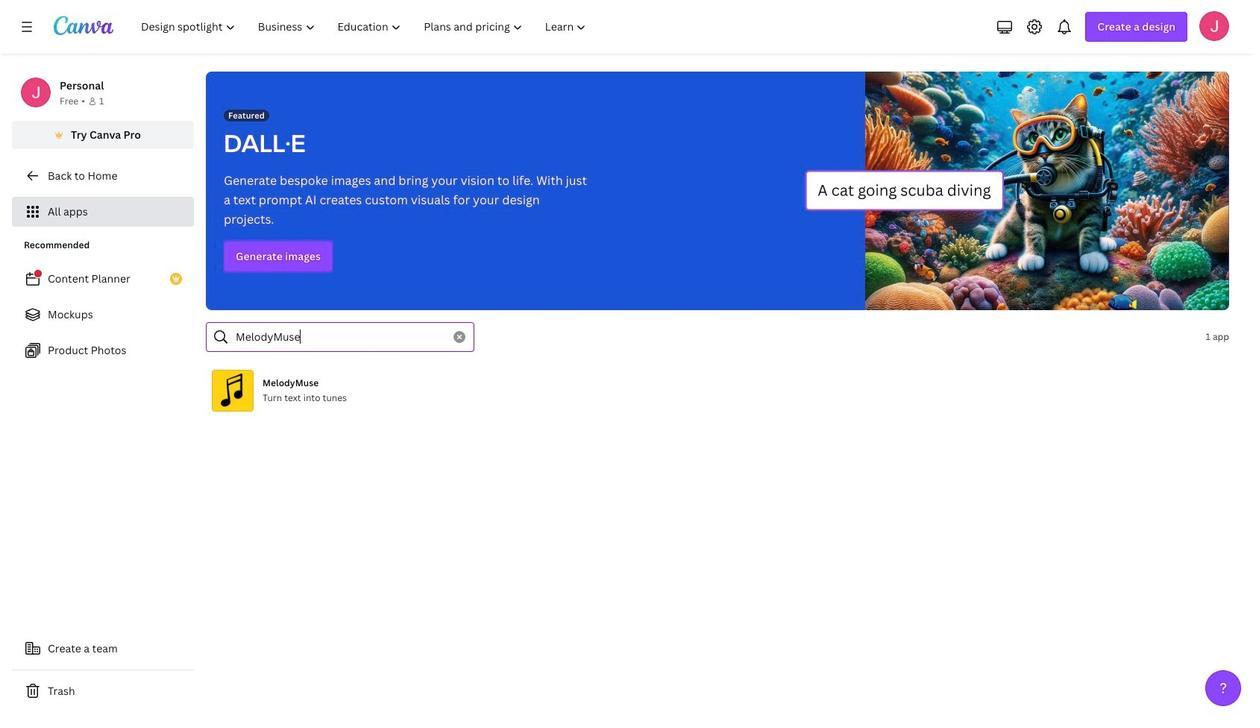 Task type: describe. For each thing, give the bounding box(es) containing it.
an image with a cursor next to a text box containing the prompt "a cat going scuba diving" to generate an image. the generated image of a cat doing scuba diving is behind the text box. image
[[805, 72, 1229, 310]]

top level navigation element
[[131, 12, 599, 42]]

Input field to search for apps search field
[[236, 323, 445, 351]]



Task type: locate. For each thing, give the bounding box(es) containing it.
james peterson image
[[1199, 11, 1229, 41]]

list
[[12, 264, 194, 365]]



Task type: vqa. For each thing, say whether or not it's contained in the screenshot.
James Peterson icon
yes



